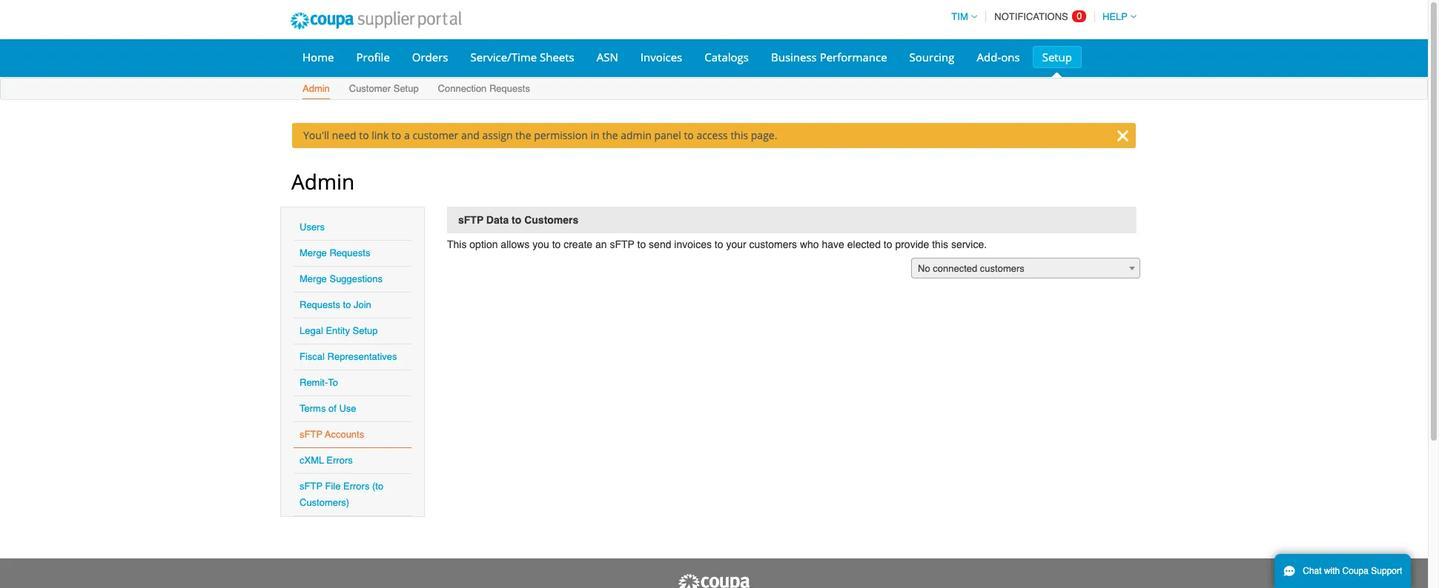 Task type: locate. For each thing, give the bounding box(es) containing it.
2 horizontal spatial setup
[[1042, 50, 1072, 65]]

to
[[359, 128, 369, 142], [391, 128, 401, 142], [684, 128, 694, 142], [512, 214, 522, 226], [552, 239, 561, 251], [637, 239, 646, 251], [715, 239, 723, 251], [884, 239, 893, 251], [343, 300, 351, 311]]

sftp
[[458, 214, 484, 226], [610, 239, 635, 251], [300, 429, 323, 441], [300, 481, 323, 492]]

invoices link
[[631, 46, 692, 68]]

you'll need to link to a customer and assign the permission in the admin panel to access this page.
[[303, 128, 778, 142]]

no connected customers
[[918, 263, 1025, 274]]

to right elected
[[884, 239, 893, 251]]

merge down merge requests link
[[300, 274, 327, 285]]

errors down the accounts
[[327, 455, 353, 466]]

provide
[[895, 239, 929, 251]]

1 horizontal spatial customers
[[980, 263, 1025, 274]]

1 horizontal spatial this
[[932, 239, 949, 251]]

chat
[[1303, 567, 1322, 577]]

this
[[731, 128, 748, 142], [932, 239, 949, 251]]

sftp inside 'sftp file errors (to customers)'
[[300, 481, 323, 492]]

1 vertical spatial merge
[[300, 274, 327, 285]]

connected
[[933, 263, 978, 274]]

errors left (to
[[343, 481, 370, 492]]

coupa supplier portal image
[[280, 2, 471, 39], [677, 574, 751, 589]]

to left link
[[359, 128, 369, 142]]

to left a on the left
[[391, 128, 401, 142]]

0 horizontal spatial the
[[515, 128, 531, 142]]

asn
[[597, 50, 618, 65]]

accounts
[[325, 429, 364, 441]]

1 vertical spatial admin
[[291, 168, 355, 196]]

admin link
[[302, 80, 331, 99]]

requests up suggestions
[[330, 248, 370, 259]]

the right in
[[602, 128, 618, 142]]

terms of use link
[[300, 403, 356, 415]]

1 horizontal spatial the
[[602, 128, 618, 142]]

1 merge from the top
[[300, 248, 327, 259]]

users
[[300, 222, 325, 233]]

page.
[[751, 128, 778, 142]]

2 vertical spatial requests
[[300, 300, 340, 311]]

2 merge from the top
[[300, 274, 327, 285]]

connection
[[438, 83, 487, 94]]

2 vertical spatial setup
[[353, 326, 378, 337]]

chat with coupa support button
[[1275, 555, 1412, 589]]

file
[[325, 481, 341, 492]]

customers
[[749, 239, 797, 251], [980, 263, 1025, 274]]

requests to join link
[[300, 300, 371, 311]]

1 horizontal spatial setup
[[394, 83, 419, 94]]

legal entity setup link
[[300, 326, 378, 337]]

navigation containing notifications 0
[[945, 2, 1137, 31]]

to
[[328, 377, 338, 389]]

errors inside 'sftp file errors (to customers)'
[[343, 481, 370, 492]]

to left your
[[715, 239, 723, 251]]

an
[[595, 239, 607, 251]]

tim link
[[945, 11, 977, 22]]

errors
[[327, 455, 353, 466], [343, 481, 370, 492]]

remit-
[[300, 377, 328, 389]]

access
[[697, 128, 728, 142]]

1 vertical spatial customers
[[980, 263, 1025, 274]]

requests up legal
[[300, 300, 340, 311]]

catalogs
[[705, 50, 749, 65]]

sftp up customers)
[[300, 481, 323, 492]]

performance
[[820, 50, 887, 65]]

1 vertical spatial requests
[[330, 248, 370, 259]]

0 vertical spatial errors
[[327, 455, 353, 466]]

profile
[[356, 50, 390, 65]]

the right assign
[[515, 128, 531, 142]]

0 vertical spatial merge
[[300, 248, 327, 259]]

admin down home link
[[303, 83, 330, 94]]

users link
[[300, 222, 325, 233]]

sourcing link
[[900, 46, 964, 68]]

setup
[[1042, 50, 1072, 65], [394, 83, 419, 94], [353, 326, 378, 337]]

0 horizontal spatial customers
[[749, 239, 797, 251]]

0 vertical spatial customers
[[749, 239, 797, 251]]

0 horizontal spatial coupa supplier portal image
[[280, 2, 471, 39]]

panel
[[654, 128, 681, 142]]

customer setup
[[349, 83, 419, 94]]

1 horizontal spatial coupa supplier portal image
[[677, 574, 751, 589]]

send
[[649, 239, 672, 251]]

setup down notifications 0
[[1042, 50, 1072, 65]]

you'll
[[303, 128, 329, 142]]

requests down service/time at the left of the page
[[489, 83, 530, 94]]

to right data
[[512, 214, 522, 226]]

setup down join
[[353, 326, 378, 337]]

admin
[[303, 83, 330, 94], [291, 168, 355, 196]]

this left page.
[[731, 128, 748, 142]]

merge for merge suggestions
[[300, 274, 327, 285]]

sftp data to customers
[[458, 214, 579, 226]]

1 vertical spatial coupa supplier portal image
[[677, 574, 751, 589]]

requests inside connection requests link
[[489, 83, 530, 94]]

chat with coupa support
[[1303, 567, 1403, 577]]

service.
[[951, 239, 987, 251]]

sftp accounts
[[300, 429, 364, 441]]

suggestions
[[330, 274, 383, 285]]

0 vertical spatial requests
[[489, 83, 530, 94]]

admin down you'll
[[291, 168, 355, 196]]

home
[[303, 50, 334, 65]]

2 the from the left
[[602, 128, 618, 142]]

(to
[[372, 481, 384, 492]]

remit-to link
[[300, 377, 338, 389]]

sftp right an on the top
[[610, 239, 635, 251]]

customers left who
[[749, 239, 797, 251]]

the
[[515, 128, 531, 142], [602, 128, 618, 142]]

this
[[447, 239, 467, 251]]

sftp left data
[[458, 214, 484, 226]]

requests
[[489, 83, 530, 94], [330, 248, 370, 259], [300, 300, 340, 311]]

navigation
[[945, 2, 1137, 31]]

0 vertical spatial setup
[[1042, 50, 1072, 65]]

and
[[461, 128, 480, 142]]

profile link
[[347, 46, 400, 68]]

customer setup link
[[348, 80, 420, 99]]

1 vertical spatial errors
[[343, 481, 370, 492]]

No connected customers text field
[[912, 259, 1140, 280]]

business performance
[[771, 50, 887, 65]]

service/time sheets
[[471, 50, 575, 65]]

sftp accounts link
[[300, 429, 364, 441]]

this right provide
[[932, 239, 949, 251]]

sftp up cxml
[[300, 429, 323, 441]]

business
[[771, 50, 817, 65]]

0 horizontal spatial setup
[[353, 326, 378, 337]]

remit-to
[[300, 377, 338, 389]]

merge down the users link
[[300, 248, 327, 259]]

invoices
[[674, 239, 712, 251]]

0 horizontal spatial this
[[731, 128, 748, 142]]

add-ons link
[[967, 46, 1030, 68]]

setup right the customer
[[394, 83, 419, 94]]

your
[[726, 239, 747, 251]]

sftp file errors (to customers) link
[[300, 481, 384, 509]]

customers down service.
[[980, 263, 1025, 274]]

help
[[1103, 11, 1128, 22]]

customers inside text box
[[980, 263, 1025, 274]]



Task type: describe. For each thing, give the bounding box(es) containing it.
sftp for sftp accounts
[[300, 429, 323, 441]]

setup link
[[1033, 46, 1082, 68]]

ons
[[1001, 50, 1020, 65]]

to left join
[[343, 300, 351, 311]]

requests for merge requests
[[330, 248, 370, 259]]

orders
[[412, 50, 448, 65]]

this option allows you to create an sftp to send invoices to your customers who have elected to provide this service.
[[447, 239, 987, 251]]

1 vertical spatial this
[[932, 239, 949, 251]]

create
[[564, 239, 593, 251]]

fiscal representatives
[[300, 352, 397, 363]]

merge for merge requests
[[300, 248, 327, 259]]

tim
[[952, 11, 968, 22]]

customers)
[[300, 498, 349, 509]]

orders link
[[403, 46, 458, 68]]

cxml errors
[[300, 455, 353, 466]]

add-
[[977, 50, 1001, 65]]

entity
[[326, 326, 350, 337]]

allows
[[501, 239, 530, 251]]

have
[[822, 239, 845, 251]]

to right panel
[[684, 128, 694, 142]]

fiscal
[[300, 352, 325, 363]]

0 vertical spatial coupa supplier portal image
[[280, 2, 471, 39]]

help link
[[1096, 11, 1137, 22]]

asn link
[[587, 46, 628, 68]]

merge suggestions link
[[300, 274, 383, 285]]

terms
[[300, 403, 326, 415]]

need
[[332, 128, 356, 142]]

assign
[[482, 128, 513, 142]]

sftp file errors (to customers)
[[300, 481, 384, 509]]

invoices
[[641, 50, 682, 65]]

elected
[[847, 239, 881, 251]]

sheets
[[540, 50, 575, 65]]

legal
[[300, 326, 323, 337]]

fiscal representatives link
[[300, 352, 397, 363]]

connection requests link
[[437, 80, 531, 99]]

you
[[533, 239, 549, 251]]

notifications 0
[[995, 10, 1082, 22]]

connection requests
[[438, 83, 530, 94]]

sftp for sftp file errors (to customers)
[[300, 481, 323, 492]]

option
[[470, 239, 498, 251]]

use
[[339, 403, 356, 415]]

no
[[918, 263, 930, 274]]

customer
[[413, 128, 459, 142]]

No connected customers field
[[911, 258, 1141, 280]]

cxml
[[300, 455, 324, 466]]

sourcing
[[910, 50, 955, 65]]

to left the send
[[637, 239, 646, 251]]

link
[[372, 128, 389, 142]]

merge requests link
[[300, 248, 370, 259]]

who
[[800, 239, 819, 251]]

business performance link
[[762, 46, 897, 68]]

requests to join
[[300, 300, 371, 311]]

0 vertical spatial admin
[[303, 83, 330, 94]]

a
[[404, 128, 410, 142]]

0
[[1077, 10, 1082, 22]]

customers
[[524, 214, 579, 226]]

1 the from the left
[[515, 128, 531, 142]]

support
[[1371, 567, 1403, 577]]

0 vertical spatial this
[[731, 128, 748, 142]]

merge requests
[[300, 248, 370, 259]]

cxml errors link
[[300, 455, 353, 466]]

join
[[354, 300, 371, 311]]

representatives
[[327, 352, 397, 363]]

catalogs link
[[695, 46, 759, 68]]

notifications
[[995, 11, 1069, 22]]

merge suggestions
[[300, 274, 383, 285]]

service/time
[[471, 50, 537, 65]]

of
[[329, 403, 337, 415]]

requests for connection requests
[[489, 83, 530, 94]]

terms of use
[[300, 403, 356, 415]]

customer
[[349, 83, 391, 94]]

1 vertical spatial setup
[[394, 83, 419, 94]]

legal entity setup
[[300, 326, 378, 337]]

sftp for sftp data to customers
[[458, 214, 484, 226]]

to right you
[[552, 239, 561, 251]]

admin
[[621, 128, 652, 142]]

permission
[[534, 128, 588, 142]]

with
[[1324, 567, 1340, 577]]



Task type: vqa. For each thing, say whether or not it's contained in the screenshot.
option
yes



